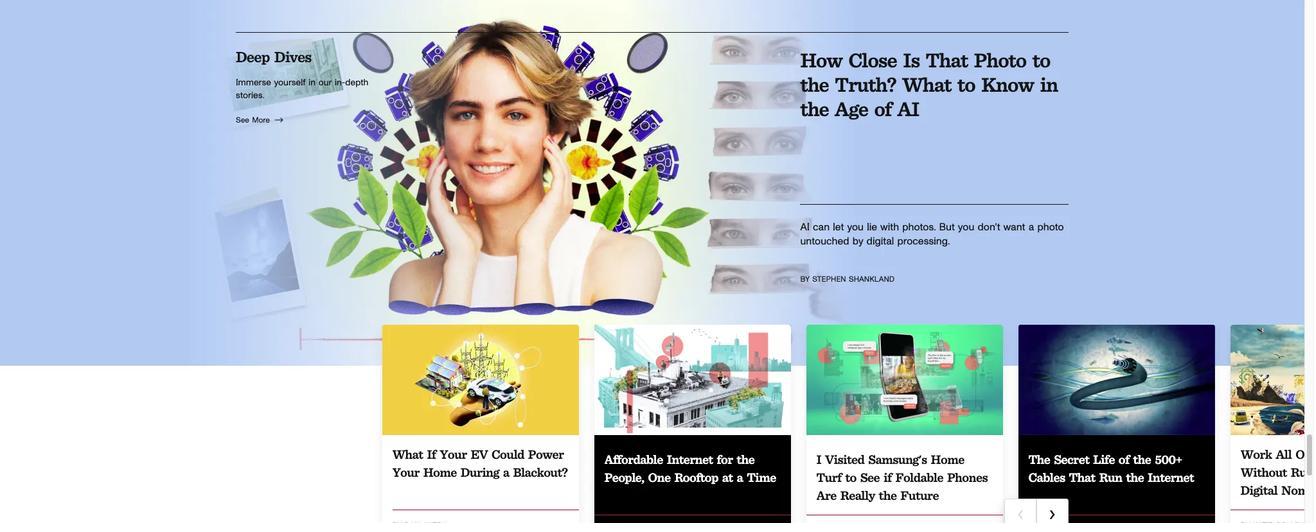 Task type: vqa. For each thing, say whether or not it's contained in the screenshot.
ONE
yes



Task type: describe. For each thing, give the bounding box(es) containing it.
0 horizontal spatial see
[[236, 116, 249, 124]]

the inside i visited samsung's home turf to see if foldable phones are really the future
[[879, 488, 897, 504]]

untouched
[[801, 237, 850, 247]]

what inside what if your ev could power your home during a blackout?
[[392, 447, 423, 463]]

i visited samsung's home turf to see if foldable phones are really the future
[[817, 452, 988, 504]]

shankland
[[849, 276, 895, 284]]

really
[[841, 488, 875, 504]]

digital
[[867, 237, 894, 247]]

for
[[717, 452, 733, 468]]

if
[[884, 470, 892, 486]]

by
[[853, 237, 864, 247]]

our
[[319, 78, 332, 87]]

yourself
[[274, 78, 306, 87]]

but
[[939, 222, 955, 233]]

by
[[801, 276, 810, 284]]

deep
[[236, 47, 270, 66]]

at
[[722, 470, 733, 486]]

samsung's
[[869, 452, 927, 468]]

a inside what if your ev could power your home during a blackout?
[[503, 465, 509, 481]]

thumbnail image
[[190, 0, 857, 366]]

processing.
[[898, 237, 950, 247]]

future
[[901, 488, 939, 504]]

immerse yourself in our in-depth stories.
[[236, 78, 369, 100]]

the inside affordable internet for the people, one rooftop at a time
[[737, 452, 755, 468]]

previous button
[[1005, 499, 1037, 524]]

lie
[[867, 222, 878, 233]]

one
[[648, 470, 671, 486]]

ev
[[471, 447, 488, 463]]

stephen
[[813, 276, 846, 284]]

rooftop
[[675, 470, 719, 486]]

blackout?
[[513, 465, 568, 481]]

the secret life of the 500+ cables that run the internet link
[[1019, 325, 1215, 524]]

next image
[[1038, 510, 1068, 521]]

depth
[[345, 78, 369, 87]]

work
[[1241, 447, 1272, 463]]

all
[[1276, 447, 1292, 463]]

work all ove
[[1241, 447, 1315, 499]]

how close is that photo to the truth? what to know in the age of ai
[[801, 47, 1058, 121]]

see more
[[236, 116, 270, 124]]

work all ove link
[[1231, 325, 1315, 524]]

500+
[[1155, 452, 1183, 468]]

immerse
[[236, 78, 271, 87]]

see more link
[[236, 112, 375, 128]]

power
[[528, 447, 564, 463]]

can
[[813, 222, 830, 233]]

phones
[[947, 470, 988, 486]]

in inside how close is that photo to the truth? what to know in the age of ai
[[1040, 72, 1058, 97]]

of inside how close is that photo to the truth? what to know in the age of ai
[[875, 96, 892, 121]]

by stephen shankland
[[801, 276, 895, 284]]

the
[[1029, 452, 1051, 468]]

that inside the secret life of the 500+ cables that run the internet
[[1069, 470, 1096, 486]]

truth?
[[835, 72, 897, 97]]

ai inside how close is that photo to the truth? what to know in the age of ai
[[898, 96, 920, 121]]

in-
[[335, 78, 345, 87]]

0 horizontal spatial your
[[392, 465, 420, 481]]

deep dives
[[236, 47, 312, 66]]



Task type: locate. For each thing, give the bounding box(es) containing it.
1 horizontal spatial to
[[958, 72, 976, 97]]

to left know
[[958, 72, 976, 97]]

1 vertical spatial that
[[1069, 470, 1096, 486]]

0 vertical spatial of
[[875, 96, 892, 121]]

more
[[252, 116, 270, 124]]

to
[[1033, 47, 1051, 73], [958, 72, 976, 97], [846, 470, 857, 486]]

home down if
[[423, 465, 457, 481]]

0 horizontal spatial of
[[875, 96, 892, 121]]

what left if
[[392, 447, 423, 463]]

internet inside the secret life of the 500+ cables that run the internet
[[1148, 470, 1194, 486]]

you
[[848, 222, 864, 233], [958, 222, 975, 233]]

1 vertical spatial see
[[861, 470, 880, 486]]

0 horizontal spatial what
[[392, 447, 423, 463]]

visited
[[825, 452, 865, 468]]

photos.
[[903, 222, 936, 233]]

to for how close is that photo to the truth? what to know in the age of ai
[[1033, 47, 1051, 73]]

internet inside affordable internet for the people, one rooftop at a time
[[667, 452, 713, 468]]

0 horizontal spatial home
[[423, 465, 457, 481]]

0 vertical spatial your
[[440, 447, 467, 463]]

of inside the secret life of the 500+ cables that run the internet
[[1119, 452, 1130, 468]]

what if your ev could power your home during a blackout?
[[392, 447, 568, 481]]

mainartcs static.png image
[[382, 325, 579, 436]]

don't
[[978, 222, 1001, 233]]

in left our
[[309, 78, 316, 87]]

photo
[[974, 47, 1027, 73]]

your
[[440, 447, 467, 463], [392, 465, 420, 481]]

2 you from the left
[[958, 222, 975, 233]]

a down could at the bottom left of page
[[503, 465, 509, 481]]

ai down is
[[898, 96, 920, 121]]

0 vertical spatial internet
[[667, 452, 713, 468]]

know
[[982, 72, 1034, 97]]

1 horizontal spatial what
[[903, 72, 952, 97]]

1 horizontal spatial see
[[861, 470, 880, 486]]

home up 'phones'
[[931, 452, 965, 468]]

0 horizontal spatial ai
[[801, 222, 810, 233]]

in inside immerse yourself in our in-depth stories.
[[309, 78, 316, 87]]

0 vertical spatial that
[[926, 47, 968, 73]]

how
[[801, 47, 843, 73]]

ai
[[898, 96, 920, 121], [801, 222, 810, 233]]

home inside what if your ev could power your home during a blackout?
[[423, 465, 457, 481]]

a inside the ai can let you lie with photos. but you don't want a photo untouched by digital processing.
[[1029, 222, 1035, 233]]

2 horizontal spatial a
[[1029, 222, 1035, 233]]

a right at
[[737, 470, 743, 486]]

1 horizontal spatial that
[[1069, 470, 1096, 486]]

dives
[[274, 47, 312, 66]]

to right photo
[[1033, 47, 1051, 73]]

affordable internet for the people, one rooftop at a time link
[[594, 325, 791, 524]]

that right is
[[926, 47, 968, 73]]

see inside i visited samsung's home turf to see if foldable phones are really the future
[[861, 470, 880, 486]]

internet down 500+
[[1148, 470, 1194, 486]]

1 horizontal spatial your
[[440, 447, 467, 463]]

1 horizontal spatial in
[[1040, 72, 1058, 97]]

want
[[1004, 222, 1026, 233]]

to for i visited samsung's home turf to see if foldable phones are really the future
[[846, 470, 857, 486]]

you right but
[[958, 222, 975, 233]]

internet up rooftop
[[667, 452, 713, 468]]

1 horizontal spatial a
[[737, 470, 743, 486]]

1 you from the left
[[848, 222, 864, 233]]

1 horizontal spatial internet
[[1148, 470, 1194, 486]]

of right "age"
[[875, 96, 892, 121]]

that
[[926, 47, 968, 73], [1069, 470, 1096, 486]]

1 vertical spatial your
[[392, 465, 420, 481]]

time
[[747, 470, 776, 486]]

the
[[801, 72, 829, 97], [801, 96, 829, 121], [737, 452, 755, 468], [1134, 452, 1152, 468], [1127, 470, 1144, 486], [879, 488, 897, 504]]

affordable internet for the people, one rooftop at a time
[[605, 452, 776, 486]]

let
[[833, 222, 844, 233]]

in
[[1040, 72, 1058, 97], [309, 78, 316, 87]]

internet
[[667, 452, 713, 468], [1148, 470, 1194, 486]]

0 horizontal spatial that
[[926, 47, 968, 73]]

1 horizontal spatial of
[[1119, 452, 1130, 468]]

could
[[492, 447, 524, 463]]

0 vertical spatial ai
[[898, 96, 920, 121]]

see left the 'if'
[[861, 470, 880, 486]]

age
[[835, 96, 868, 121]]

the secret life of the 500+ cables that run the internet
[[1029, 452, 1194, 486]]

ove
[[1296, 447, 1315, 463]]

1 vertical spatial of
[[1119, 452, 1130, 468]]

foldable
[[896, 470, 944, 486]]

coverstory header thumb.png image
[[1231, 325, 1315, 436]]

0 horizontal spatial internet
[[667, 452, 713, 468]]

run
[[1100, 470, 1123, 486]]

secret
[[1054, 452, 1090, 468]]

1 vertical spatial what
[[392, 447, 423, 463]]

that inside how close is that photo to the truth? what to know in the age of ai
[[926, 47, 968, 73]]

what inside how close is that photo to the truth? what to know in the age of ai
[[903, 72, 952, 97]]

if
[[427, 447, 436, 463]]

1 horizontal spatial home
[[931, 452, 965, 468]]

next button
[[1037, 499, 1069, 524]]

life
[[1094, 452, 1115, 468]]

ai can let you lie with photos. but you don't want a photo untouched by digital processing.
[[801, 222, 1064, 247]]

during
[[461, 465, 499, 481]]

see
[[236, 116, 249, 124], [861, 470, 880, 486]]

home
[[931, 452, 965, 468], [423, 465, 457, 481]]

1 horizontal spatial ai
[[898, 96, 920, 121]]

a
[[1029, 222, 1035, 233], [503, 465, 509, 481], [737, 470, 743, 486]]

0 horizontal spatial a
[[503, 465, 509, 481]]

stories.
[[236, 91, 265, 100]]

close
[[849, 47, 897, 73]]

what
[[903, 72, 952, 97], [392, 447, 423, 463]]

of
[[875, 96, 892, 121], [1119, 452, 1130, 468]]

ai inside the ai can let you lie with photos. but you don't want a photo untouched by digital processing.
[[801, 222, 810, 233]]

0 horizontal spatial you
[[848, 222, 864, 233]]

1 vertical spatial internet
[[1148, 470, 1194, 486]]

that down secret
[[1069, 470, 1096, 486]]

ai left can
[[801, 222, 810, 233]]

to inside i visited samsung's home turf to see if foldable phones are really the future
[[846, 470, 857, 486]]

what right close
[[903, 72, 952, 97]]

home inside i visited samsung's home turf to see if foldable phones are really the future
[[931, 452, 965, 468]]

are
[[817, 488, 837, 504]]

2 horizontal spatial to
[[1033, 47, 1051, 73]]

what if your ev could power your home during a blackout? link
[[382, 325, 579, 524]]

a right want
[[1029, 222, 1035, 233]]

to down visited
[[846, 470, 857, 486]]

people,
[[605, 470, 644, 486]]

previous image
[[1006, 510, 1036, 521]]

i
[[817, 452, 822, 468]]

turf
[[817, 470, 842, 486]]

1 vertical spatial ai
[[801, 222, 810, 233]]

of right life
[[1119, 452, 1130, 468]]

cables
[[1029, 470, 1066, 486]]

1 horizontal spatial you
[[958, 222, 975, 233]]

you up by
[[848, 222, 864, 233]]

0 horizontal spatial to
[[846, 470, 857, 486]]

with
[[881, 222, 899, 233]]

in right know
[[1040, 72, 1058, 97]]

see left more on the top left of the page
[[236, 116, 249, 124]]

affordable
[[605, 452, 663, 468]]

0 horizontal spatial in
[[309, 78, 316, 87]]

0 vertical spatial see
[[236, 116, 249, 124]]

photo
[[1038, 222, 1064, 233]]

a inside affordable internet for the people, one rooftop at a time
[[737, 470, 743, 486]]

is
[[903, 47, 920, 73]]

i visited samsung's home turf to see if foldable phones are really the future link
[[806, 325, 1003, 524]]

0 vertical spatial what
[[903, 72, 952, 97]]



